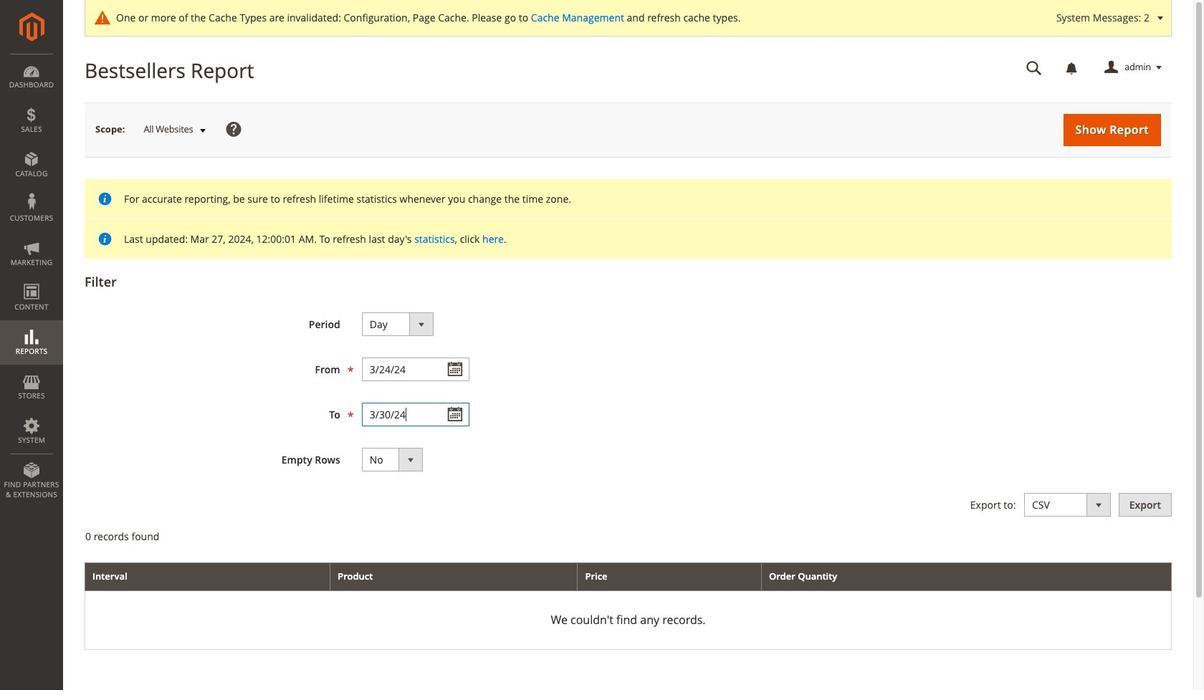 Task type: locate. For each thing, give the bounding box(es) containing it.
magento admin panel image
[[19, 12, 44, 42]]

None text field
[[1017, 55, 1053, 80], [362, 358, 470, 381], [362, 403, 470, 427], [1017, 55, 1053, 80], [362, 358, 470, 381], [362, 403, 470, 427]]

menu bar
[[0, 54, 63, 507]]



